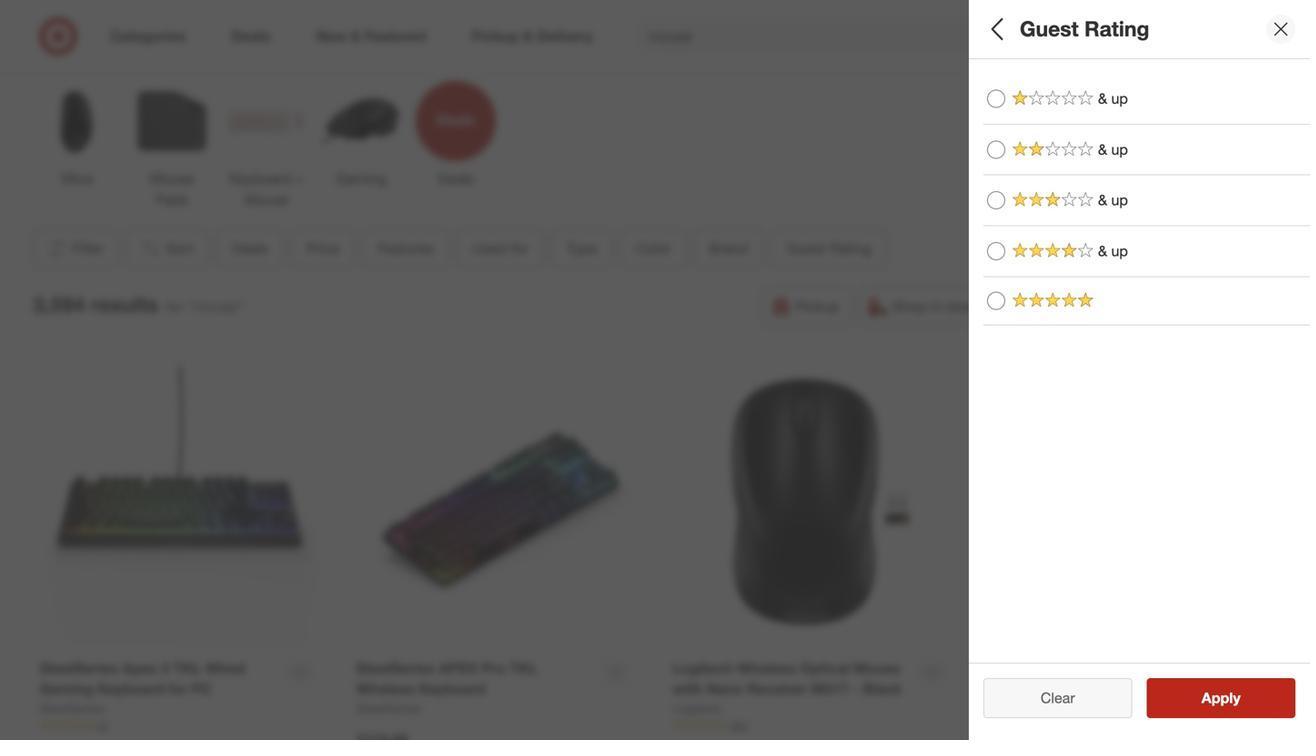Task type: vqa. For each thing, say whether or not it's contained in the screenshot.
months in the left bottom of the page
no



Task type: describe. For each thing, give the bounding box(es) containing it.
steelseries link for gaming
[[40, 700, 104, 718]]

nano
[[707, 680, 743, 698]]

rating inside guest rating button
[[830, 239, 872, 257]]

clear all button
[[984, 685, 1133, 726]]

0 horizontal spatial features
[[378, 239, 434, 257]]

332 link
[[673, 718, 955, 734]]

3594
[[984, 659, 1016, 677]]

45
[[96, 719, 108, 732]]

logitech wireless optical mouse with nano receiver m317 - black
[[673, 659, 902, 698]]

popular
[[33, 47, 86, 65]]

apex
[[122, 659, 157, 677]]

0 horizontal spatial features button
[[363, 228, 450, 268]]

apply button
[[1148, 678, 1296, 718]]

mouse pads link
[[132, 81, 212, 210]]

for inside 3,594 results for "mouse"
[[166, 298, 183, 315]]

3 & up radio from the top
[[988, 242, 1006, 260]]

2 & up from the top
[[1099, 141, 1129, 158]]

apply
[[1202, 689, 1241, 707]]

aurora
[[990, 680, 1037, 698]]

apex
[[439, 659, 478, 677]]

same day delivery
[[1033, 298, 1156, 315]]

shop
[[893, 298, 927, 315]]

receiver
[[747, 680, 808, 698]]

type
[[567, 239, 598, 257]]

price inside all filters 'dialog'
[[984, 142, 1027, 163]]

tkl for 3
[[173, 659, 202, 677]]

gaming inside steelseries apex 3 tkl wired gaming keyboard for pc
[[40, 680, 93, 698]]

3 & from the top
[[1099, 191, 1108, 209]]

black
[[863, 680, 902, 698]]

1 & up from the top
[[1099, 90, 1129, 107]]

1 horizontal spatial features button
[[984, 187, 1311, 250]]

4 up from the top
[[1112, 242, 1129, 260]]

1 & up radio from the top
[[988, 90, 1006, 108]]

store
[[947, 298, 980, 315]]

deals button inside all filters 'dialog'
[[984, 59, 1311, 123]]

guest rating dialog
[[970, 0, 1311, 740]]

pickup button
[[762, 287, 852, 327]]

rating inside "guest rating" dialog
[[1085, 16, 1150, 42]]

gaming link
[[321, 81, 401, 189]]

3,594
[[33, 292, 85, 317]]

brand button
[[694, 228, 764, 268]]

mouse inside the keyboard + mouse
[[245, 191, 289, 208]]

logitech link for aurora
[[990, 700, 1039, 718]]

clear button
[[984, 678, 1133, 718]]

45 link
[[40, 718, 321, 734]]

logitech for logitech m317 mouse - blue aurora
[[990, 659, 1050, 677]]

wired
[[206, 659, 246, 677]]

guest inside button
[[787, 239, 826, 257]]

with
[[673, 680, 703, 698]]

clear for clear
[[1041, 689, 1076, 707]]

results for see
[[1213, 696, 1261, 714]]

deals inside all filters 'dialog'
[[984, 78, 1031, 99]]

guest rating button
[[772, 228, 888, 268]]

1 horizontal spatial used for button
[[984, 250, 1311, 314]]

logitech m317 mouse - blue aurora link
[[990, 658, 1229, 700]]

& up radio
[[988, 140, 1006, 159]]

0 horizontal spatial price button
[[291, 228, 355, 268]]

see results
[[1183, 696, 1261, 714]]

332
[[730, 719, 748, 732]]

0 vertical spatial used for
[[473, 239, 529, 257]]

used inside all filters 'dialog'
[[984, 269, 1027, 290]]

mouse inside the logitech m317 mouse - blue aurora
[[1096, 659, 1143, 677]]

for left mouse
[[1068, 659, 1085, 677]]

for up same
[[1032, 269, 1054, 290]]

advertisement element
[[109, 0, 1202, 3]]

see results button
[[1148, 685, 1296, 726]]

filter
[[72, 239, 104, 257]]

1 horizontal spatial deals
[[438, 170, 474, 188]]

wireless inside logitech wireless optical mouse with nano receiver m317 - black
[[738, 659, 796, 677]]

3 up from the top
[[1112, 191, 1129, 209]]

mice link
[[37, 81, 117, 189]]

4 & from the top
[[1099, 242, 1108, 260]]

all
[[984, 16, 1009, 42]]

2 & up radio from the top
[[988, 191, 1006, 209]]

search button
[[1050, 16, 1093, 60]]

logitech link for nano
[[673, 700, 723, 718]]

see
[[1183, 696, 1209, 714]]

popular filters
[[33, 47, 130, 65]]

pickup
[[796, 298, 840, 315]]

filters for popular filters
[[90, 47, 130, 65]]

type button
[[551, 228, 613, 268]]

1 up from the top
[[1112, 90, 1129, 107]]

steelseries apex 3 tkl wired gaming keyboard for pc link
[[40, 658, 278, 700]]

tkl for pro
[[510, 659, 538, 677]]

sort
[[166, 239, 194, 257]]

0 horizontal spatial deals
[[232, 239, 269, 257]]

"mouse"
[[187, 298, 244, 315]]

same day delivery button
[[999, 287, 1168, 327]]

240 link
[[990, 718, 1271, 733]]

search
[[1050, 29, 1093, 47]]

brand
[[710, 239, 749, 257]]

mouse pads
[[150, 170, 194, 208]]

color
[[636, 239, 671, 257]]

2 up from the top
[[1112, 141, 1129, 158]]

filter button
[[33, 228, 118, 268]]



Task type: locate. For each thing, give the bounding box(es) containing it.
0 horizontal spatial steelseries link
[[40, 700, 104, 718]]

pc
[[191, 680, 212, 698]]

1 vertical spatial price
[[307, 239, 340, 257]]

1 vertical spatial guest
[[787, 239, 826, 257]]

used
[[473, 239, 507, 257], [984, 269, 1027, 290]]

4 & up from the top
[[1099, 242, 1129, 260]]

logitech link down aurora
[[990, 700, 1039, 718]]

2 logitech link from the left
[[990, 700, 1039, 718]]

used for left type
[[473, 239, 529, 257]]

price button inside all filters 'dialog'
[[984, 123, 1311, 187]]

1 horizontal spatial guest
[[1021, 16, 1079, 42]]

results right see
[[1213, 696, 1261, 714]]

guest rating
[[1021, 16, 1150, 42], [787, 239, 872, 257]]

1 vertical spatial deals button
[[217, 228, 284, 268]]

2 steelseries link from the left
[[356, 700, 421, 718]]

0 horizontal spatial used for button
[[457, 228, 544, 268]]

filters right popular
[[90, 47, 130, 65]]

guest inside dialog
[[1021, 16, 1079, 42]]

logitech for logitech 240
[[990, 701, 1039, 716]]

2 horizontal spatial deals
[[984, 78, 1031, 99]]

0 vertical spatial guest rating
[[1021, 16, 1150, 42]]

2 & from the top
[[1099, 141, 1108, 158]]

pads
[[156, 191, 188, 208]]

1 vertical spatial gaming
[[40, 680, 93, 698]]

- left black on the bottom of page
[[853, 680, 859, 698]]

tkl
[[173, 659, 202, 677], [510, 659, 538, 677]]

steelseries apex 3 tkl wired gaming keyboard for pc image
[[40, 366, 321, 648], [40, 366, 321, 648]]

1 horizontal spatial logitech link
[[990, 700, 1039, 718]]

1 vertical spatial rating
[[830, 239, 872, 257]]

results for 3,594
[[91, 292, 159, 317]]

0 horizontal spatial tkl
[[173, 659, 202, 677]]

0 vertical spatial rating
[[1085, 16, 1150, 42]]

1 vertical spatial used
[[984, 269, 1027, 290]]

1 horizontal spatial gaming
[[336, 170, 387, 188]]

0 horizontal spatial used
[[473, 239, 507, 257]]

1 horizontal spatial used for
[[984, 269, 1054, 290]]

for left "mouse"
[[166, 298, 183, 315]]

240
[[1046, 719, 1065, 732]]

1 horizontal spatial rating
[[1085, 16, 1150, 42]]

in
[[931, 298, 943, 315]]

3,594 results for "mouse"
[[33, 292, 244, 317]]

sort button
[[125, 228, 209, 268]]

1 vertical spatial m317
[[812, 680, 849, 698]]

logitech
[[673, 659, 734, 677], [990, 659, 1050, 677], [673, 701, 723, 716], [990, 701, 1039, 716]]

1 horizontal spatial price button
[[984, 123, 1311, 187]]

logitech inside logitech wireless optical mouse with nano receiver m317 - black
[[673, 659, 734, 677]]

0 horizontal spatial filters
[[90, 47, 130, 65]]

for left type
[[511, 239, 529, 257]]

0 vertical spatial filters
[[1015, 16, 1072, 42]]

2 horizontal spatial results
[[1213, 696, 1261, 714]]

0 horizontal spatial rating
[[830, 239, 872, 257]]

1 vertical spatial price button
[[291, 228, 355, 268]]

0 vertical spatial & up radio
[[988, 90, 1006, 108]]

tkl inside steelseries apex 3 tkl wired gaming keyboard for pc
[[173, 659, 202, 677]]

wireless
[[738, 659, 796, 677], [356, 680, 415, 698]]

+
[[296, 170, 304, 188]]

0 vertical spatial results
[[91, 292, 159, 317]]

1 horizontal spatial keyboard
[[229, 170, 292, 188]]

logitech link down with
[[673, 700, 723, 718]]

2 vertical spatial & up radio
[[988, 242, 1006, 260]]

price
[[984, 142, 1027, 163], [307, 239, 340, 257]]

2 vertical spatial results
[[1213, 696, 1261, 714]]

all filters dialog
[[970, 0, 1311, 740]]

None radio
[[988, 292, 1006, 310]]

clear inside all filters 'dialog'
[[1032, 696, 1067, 714]]

mouse
[[1089, 659, 1133, 677]]

0 horizontal spatial used for
[[473, 239, 529, 257]]

0 vertical spatial features
[[984, 205, 1056, 226]]

0 horizontal spatial guest rating
[[787, 239, 872, 257]]

logitech for logitech wireless optical mouse with nano receiver m317 - black
[[673, 659, 734, 677]]

up
[[1112, 90, 1129, 107], [1112, 141, 1129, 158], [1112, 191, 1129, 209], [1112, 242, 1129, 260]]

for inside steelseries apex 3 tkl wired gaming keyboard for pc
[[168, 680, 187, 698]]

1 horizontal spatial deals button
[[984, 59, 1311, 123]]

& up radio down & up radio
[[988, 191, 1006, 209]]

color button
[[621, 228, 687, 268]]

1 vertical spatial -
[[853, 680, 859, 698]]

1 vertical spatial & up radio
[[988, 191, 1006, 209]]

clear for clear all
[[1032, 696, 1067, 714]]

1 horizontal spatial wireless
[[738, 659, 796, 677]]

results inside button
[[1213, 696, 1261, 714]]

for left pc
[[168, 680, 187, 698]]

filters for all filters
[[1015, 16, 1072, 42]]

steelseries
[[40, 659, 118, 677], [356, 659, 435, 677], [40, 701, 104, 716], [356, 701, 421, 716]]

1 horizontal spatial m317
[[1054, 659, 1092, 677]]

mouse inside logitech wireless optical mouse with nano receiver m317 - black
[[854, 659, 901, 677]]

deals link
[[416, 81, 496, 189]]

steelseries apex pro tkl wireless keyboard
[[356, 659, 538, 698]]

1 tkl from the left
[[173, 659, 202, 677]]

0 horizontal spatial m317
[[812, 680, 849, 698]]

1 horizontal spatial steelseries link
[[356, 700, 421, 718]]

deals
[[984, 78, 1031, 99], [438, 170, 474, 188], [232, 239, 269, 257]]

0 vertical spatial price button
[[984, 123, 1311, 187]]

1 horizontal spatial tkl
[[510, 659, 538, 677]]

clear all
[[1032, 696, 1085, 714]]

logitech wireless optical mouse with nano receiver m317 - black link
[[673, 658, 912, 700]]

price button
[[984, 123, 1311, 187], [291, 228, 355, 268]]

shop in store
[[893, 298, 980, 315]]

steelseries apex pro tkl wireless keyboard image
[[356, 366, 638, 648], [356, 366, 638, 648]]

rating
[[1085, 16, 1150, 42], [830, 239, 872, 257]]

0 vertical spatial deals button
[[984, 59, 1311, 123]]

m317 inside the logitech m317 mouse - blue aurora
[[1054, 659, 1092, 677]]

mouse
[[150, 170, 194, 188], [245, 191, 289, 208], [854, 659, 901, 677], [1096, 659, 1143, 677]]

keyboard + mouse
[[229, 170, 304, 208]]

0 vertical spatial wireless
[[738, 659, 796, 677]]

1 horizontal spatial filters
[[1015, 16, 1072, 42]]

keyboard inside the keyboard + mouse
[[229, 170, 292, 188]]

filters
[[1015, 16, 1072, 42], [90, 47, 130, 65]]

0 horizontal spatial results
[[91, 292, 159, 317]]

&
[[1099, 90, 1108, 107], [1099, 141, 1108, 158], [1099, 191, 1108, 209], [1099, 242, 1108, 260]]

guest rating up pickup
[[787, 239, 872, 257]]

0 vertical spatial used
[[473, 239, 507, 257]]

0 vertical spatial gaming
[[336, 170, 387, 188]]

logitech down aurora
[[990, 701, 1039, 716]]

rating right all filters on the top right of the page
[[1085, 16, 1150, 42]]

- inside the logitech m317 mouse - blue aurora
[[1147, 659, 1153, 677]]

0 horizontal spatial keyboard
[[98, 680, 164, 698]]

0 horizontal spatial price
[[307, 239, 340, 257]]

steelseries link up 45
[[40, 700, 104, 718]]

steelseries apex pro tkl wireless keyboard link
[[356, 658, 595, 700]]

& up radio up shop in store button
[[988, 242, 1006, 260]]

1 vertical spatial used for
[[984, 269, 1054, 290]]

logitech up aurora
[[990, 659, 1050, 677]]

1 horizontal spatial used
[[984, 269, 1027, 290]]

tkl right 3
[[173, 659, 202, 677]]

- inside logitech wireless optical mouse with nano receiver m317 - black
[[853, 680, 859, 698]]

steelseries inside steelseries apex pro tkl wireless keyboard
[[356, 659, 435, 677]]

keyboard inside steelseries apex 3 tkl wired gaming keyboard for pc
[[98, 680, 164, 698]]

-
[[1147, 659, 1153, 677], [853, 680, 859, 698]]

same
[[1033, 298, 1070, 315]]

shop in store button
[[859, 287, 992, 327]]

0 vertical spatial m317
[[1054, 659, 1092, 677]]

0 horizontal spatial guest
[[787, 239, 826, 257]]

0 horizontal spatial -
[[853, 680, 859, 698]]

1 vertical spatial guest rating
[[787, 239, 872, 257]]

1 vertical spatial wireless
[[356, 680, 415, 698]]

deals button
[[984, 59, 1311, 123], [217, 228, 284, 268]]

logitech wireless optical mouse with nano receiver m317 - black image
[[673, 366, 955, 648], [673, 366, 955, 648]]

& up radio
[[988, 90, 1006, 108], [988, 191, 1006, 209], [988, 242, 1006, 260]]

logitech down with
[[673, 701, 723, 716]]

delivery
[[1103, 298, 1156, 315]]

clear inside "guest rating" dialog
[[1041, 689, 1076, 707]]

wireless inside steelseries apex pro tkl wireless keyboard
[[356, 680, 415, 698]]

used for inside all filters 'dialog'
[[984, 269, 1054, 290]]

keyboard inside steelseries apex pro tkl wireless keyboard
[[419, 680, 486, 698]]

0 vertical spatial guest
[[1021, 16, 1079, 42]]

guest
[[1021, 16, 1079, 42], [787, 239, 826, 257]]

0 horizontal spatial wireless
[[356, 680, 415, 698]]

- left blue
[[1147, 659, 1153, 677]]

rating up pickup
[[830, 239, 872, 257]]

m317 up clear 'button'
[[1054, 659, 1092, 677]]

optical
[[800, 659, 850, 677]]

all
[[1071, 696, 1085, 714]]

tkl right pro at the left bottom
[[510, 659, 538, 677]]

steelseries link for keyboard
[[356, 700, 421, 718]]

2 horizontal spatial keyboard
[[419, 680, 486, 698]]

m317
[[1054, 659, 1092, 677], [812, 680, 849, 698]]

keyboard + mouse link
[[227, 81, 307, 210]]

steelseries link down steelseries apex pro tkl wireless keyboard
[[356, 700, 421, 718]]

1 horizontal spatial guest rating
[[1021, 16, 1150, 42]]

steelseries inside steelseries apex 3 tkl wired gaming keyboard for pc
[[40, 659, 118, 677]]

& up radio up & up radio
[[988, 90, 1006, 108]]

logitech m317 mouse - blue aurora
[[990, 659, 1188, 698]]

2 vertical spatial deals
[[232, 239, 269, 257]]

guest rating right all
[[1021, 16, 1150, 42]]

blue
[[1157, 659, 1188, 677]]

1 horizontal spatial -
[[1147, 659, 1153, 677]]

0 horizontal spatial gaming
[[40, 680, 93, 698]]

filters inside 'dialog'
[[1015, 16, 1072, 42]]

logitech link
[[673, 700, 723, 718], [990, 700, 1039, 718]]

1 vertical spatial results
[[1021, 659, 1064, 677]]

logitech up with
[[673, 659, 734, 677]]

1 vertical spatial features
[[378, 239, 434, 257]]

0 vertical spatial -
[[1147, 659, 1153, 677]]

steelseries link
[[40, 700, 104, 718], [356, 700, 421, 718]]

1 horizontal spatial price
[[984, 142, 1027, 163]]

0 horizontal spatial deals button
[[217, 228, 284, 268]]

steelseries apex 3 tkl wired gaming keyboard for pc
[[40, 659, 246, 698]]

1 steelseries link from the left
[[40, 700, 104, 718]]

mice
[[62, 170, 93, 188]]

0 horizontal spatial logitech link
[[673, 700, 723, 718]]

1 horizontal spatial results
[[1021, 659, 1064, 677]]

What can we help you find? suggestions appear below search field
[[638, 16, 1062, 56]]

3594 results for mouse
[[984, 659, 1133, 677]]

guest up the pickup button
[[787, 239, 826, 257]]

used for up same
[[984, 269, 1054, 290]]

1 & from the top
[[1099, 90, 1108, 107]]

0 vertical spatial price
[[984, 142, 1027, 163]]

for
[[511, 239, 529, 257], [1032, 269, 1054, 290], [166, 298, 183, 315], [1068, 659, 1085, 677], [168, 680, 187, 698]]

results up clear 'button'
[[1021, 659, 1064, 677]]

m317 inside logitech wireless optical mouse with nano receiver m317 - black
[[812, 680, 849, 698]]

filters right all
[[1015, 16, 1072, 42]]

features
[[984, 205, 1056, 226], [378, 239, 434, 257]]

pro
[[482, 659, 506, 677]]

results right 3,594
[[91, 292, 159, 317]]

3
[[161, 659, 169, 677]]

1 vertical spatial deals
[[438, 170, 474, 188]]

clear
[[1041, 689, 1076, 707], [1032, 696, 1067, 714]]

results for 3594
[[1021, 659, 1064, 677]]

guest rating inside button
[[787, 239, 872, 257]]

m317 down optical at the right bottom
[[812, 680, 849, 698]]

logitech for logitech
[[673, 701, 723, 716]]

guest rating inside dialog
[[1021, 16, 1150, 42]]

2 tkl from the left
[[510, 659, 538, 677]]

1 logitech link from the left
[[673, 700, 723, 718]]

guest right all
[[1021, 16, 1079, 42]]

logitech inside logitech 240
[[990, 701, 1039, 716]]

logitech 240
[[990, 701, 1065, 732]]

all filters
[[984, 16, 1072, 42]]

& up
[[1099, 90, 1129, 107], [1099, 141, 1129, 158], [1099, 191, 1129, 209], [1099, 242, 1129, 260]]

features inside all filters 'dialog'
[[984, 205, 1056, 226]]

3 & up from the top
[[1099, 191, 1129, 209]]

0 vertical spatial deals
[[984, 78, 1031, 99]]

1 horizontal spatial features
[[984, 205, 1056, 226]]

logitech inside the logitech m317 mouse - blue aurora
[[990, 659, 1050, 677]]

1 vertical spatial filters
[[90, 47, 130, 65]]

day
[[1074, 298, 1099, 315]]

tkl inside steelseries apex pro tkl wireless keyboard
[[510, 659, 538, 677]]

used for
[[473, 239, 529, 257], [984, 269, 1054, 290]]



